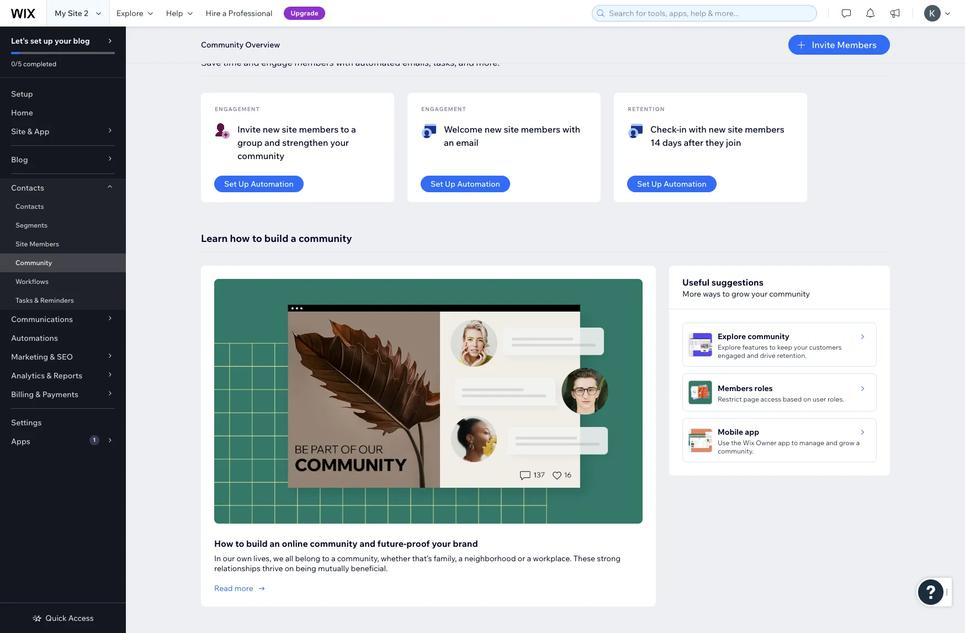 Task type: describe. For each thing, give the bounding box(es) containing it.
restrict
[[718, 395, 742, 403]]

how to build an online community and future-proof your brand image
[[214, 279, 643, 524]]

overview
[[245, 40, 280, 50]]

engagement for welcome new site members with an email
[[421, 106, 467, 113]]

0 vertical spatial site
[[68, 8, 82, 18]]

automated
[[355, 57, 401, 68]]

upgrade
[[291, 9, 319, 17]]

wix
[[743, 439, 755, 447]]

save
[[201, 57, 221, 68]]

app inside use the wix owner app to manage and grow a community.
[[778, 439, 790, 447]]

members inside invite new site members to a group and strengthen your community
[[299, 124, 339, 135]]

set up automation button for group
[[214, 176, 304, 192]]

invite for invite new site members to a group and strengthen your community
[[238, 124, 261, 135]]

0/5
[[11, 60, 22, 68]]

useful
[[683, 277, 710, 288]]

useful suggestions more ways to grow your community
[[683, 277, 810, 299]]

& for tasks
[[34, 296, 39, 304]]

& for marketing
[[50, 352, 55, 362]]

the
[[731, 439, 742, 447]]

grow inside use the wix owner app to manage and grow a community.
[[839, 439, 855, 447]]

features
[[743, 343, 768, 351]]

access
[[68, 613, 94, 623]]

blog
[[11, 155, 28, 165]]

app
[[34, 126, 49, 136]]

& for analytics
[[47, 371, 52, 381]]

invite members
[[812, 39, 877, 50]]

engagement for invite new site members to a group and strengthen your community
[[215, 106, 260, 113]]

own
[[237, 554, 252, 564]]

community overview button
[[196, 36, 286, 53]]

that's
[[412, 554, 432, 564]]

check-
[[651, 124, 680, 135]]

explore for explore community
[[718, 331, 746, 341]]

community inside invite new site members to a group and strengthen your community
[[238, 150, 285, 161]]

list containing invite new site members to a group and strengthen your community
[[201, 93, 890, 202]]

and right time
[[244, 57, 259, 68]]

reminders
[[40, 296, 74, 304]]

analytics & reports button
[[0, 366, 126, 385]]

set up automation button for email
[[421, 176, 510, 192]]

members inside the welcome new site members with an email
[[521, 124, 561, 135]]

community for community
[[15, 259, 52, 267]]

set up automation button for 14
[[627, 176, 717, 192]]

contacts link
[[0, 197, 126, 216]]

based
[[783, 395, 802, 403]]

tasks & reminders
[[15, 296, 74, 304]]

2
[[84, 8, 88, 18]]

marketing & seo button
[[0, 347, 126, 366]]

your inside sidebar element
[[55, 36, 71, 46]]

community overview
[[201, 40, 280, 50]]

brand
[[453, 538, 478, 549]]

community link
[[0, 254, 126, 272]]

explore community
[[718, 331, 790, 341]]

hire a professional link
[[199, 0, 279, 27]]

after
[[684, 137, 704, 148]]

learn
[[201, 232, 228, 245]]

on inside the 'how to build an online community and future-proof your brand in our own lives, we all belong to a community, whether that's family, a neighborhood or a workplace. these strong relationships thrive on being mutually beneficial.'
[[285, 564, 294, 574]]

to inside use the wix owner app to manage and grow a community.
[[792, 439, 798, 447]]

a inside invite new site members to a group and strengthen your community
[[351, 124, 356, 135]]

sidebar element
[[0, 27, 126, 633]]

0/5 completed
[[11, 60, 56, 68]]

future-
[[378, 538, 407, 549]]

segments
[[15, 221, 48, 229]]

site members link
[[0, 235, 126, 254]]

automation for email
[[457, 179, 500, 189]]

my
[[55, 8, 66, 18]]

read more link
[[214, 584, 267, 593]]

explore for explore
[[116, 8, 143, 18]]

ways
[[703, 289, 721, 299]]

read more
[[214, 584, 253, 593]]

completed
[[23, 60, 56, 68]]

14
[[651, 137, 661, 148]]

more.
[[476, 57, 500, 68]]

suggested
[[201, 43, 253, 55]]

welcome new site members with an email
[[444, 124, 581, 148]]

& for site
[[27, 126, 32, 136]]

up for check-in with new site members 14 days after they join
[[652, 179, 662, 189]]

home link
[[0, 103, 126, 122]]

keep
[[778, 343, 793, 351]]

billing
[[11, 389, 34, 399]]

new for invite
[[263, 124, 280, 135]]

engaged
[[718, 351, 746, 360]]

set up automation for 14
[[637, 179, 707, 189]]

billing & payments button
[[0, 385, 126, 404]]

contacts button
[[0, 178, 126, 197]]

community inside useful suggestions more ways to grow your community
[[770, 289, 810, 299]]

members for invite members
[[838, 39, 877, 50]]

help
[[166, 8, 183, 18]]

manage
[[800, 439, 825, 447]]

in
[[680, 124, 687, 135]]

workflows link
[[0, 272, 126, 291]]

home
[[11, 108, 33, 118]]

access
[[761, 395, 782, 403]]

drive
[[760, 351, 776, 360]]

community.
[[718, 447, 754, 455]]

proof
[[407, 538, 430, 549]]

page
[[744, 395, 759, 403]]

tasks & reminders link
[[0, 291, 126, 310]]

join
[[726, 137, 742, 148]]

automation for 14
[[664, 179, 707, 189]]

email
[[456, 137, 479, 148]]

grow inside useful suggestions more ways to grow your community
[[732, 289, 750, 299]]

communications
[[11, 314, 73, 324]]

set up automation for email
[[431, 179, 500, 189]]

site & app button
[[0, 122, 126, 141]]

site members
[[15, 240, 59, 248]]

explore for explore features to keep your customers engaged and drive retention.
[[718, 343, 741, 351]]

and inside use the wix owner app to manage and grow a community.
[[826, 439, 838, 447]]

mutually
[[318, 564, 349, 574]]

help button
[[159, 0, 199, 27]]

set
[[30, 36, 42, 46]]

up for invite new site members to a group and strengthen your community
[[238, 179, 249, 189]]

automations
[[11, 333, 58, 343]]

Search for tools, apps, help & more... field
[[606, 6, 814, 21]]

an inside the 'how to build an online community and future-proof your brand in our own lives, we all belong to a community, whether that's family, a neighborhood or a workplace. these strong relationships thrive on being mutually beneficial.'
[[270, 538, 280, 549]]



Task type: locate. For each thing, give the bounding box(es) containing it.
0 horizontal spatial set up automation button
[[214, 176, 304, 192]]

& right tasks
[[34, 296, 39, 304]]

3 set up automation from the left
[[637, 179, 707, 189]]

automation down after
[[664, 179, 707, 189]]

emails,
[[403, 57, 431, 68]]

site left 2
[[68, 8, 82, 18]]

they
[[706, 137, 724, 148]]

2 horizontal spatial with
[[689, 124, 707, 135]]

and
[[244, 57, 259, 68], [459, 57, 474, 68], [265, 137, 280, 148], [747, 351, 759, 360], [826, 439, 838, 447], [360, 538, 376, 549]]

1 vertical spatial members
[[29, 240, 59, 248]]

grow down the "suggestions"
[[732, 289, 750, 299]]

engagement up group
[[215, 106, 260, 113]]

& inside dropdown button
[[47, 371, 52, 381]]

an inside the welcome new site members with an email
[[444, 137, 454, 148]]

0 vertical spatial members
[[838, 39, 877, 50]]

set up automation for group
[[224, 179, 294, 189]]

invite new site members to a group and strengthen your community
[[238, 124, 356, 161]]

site inside check-in with new site members 14 days after they join
[[728, 124, 743, 135]]

beneficial.
[[351, 564, 388, 574]]

members
[[295, 57, 334, 68], [299, 124, 339, 135], [521, 124, 561, 135], [745, 124, 785, 135]]

1 set from the left
[[224, 179, 237, 189]]

1 horizontal spatial members
[[718, 383, 753, 393]]

suggested automations save time and engage members with automated emails, tasks, and more.
[[201, 43, 500, 68]]

retention.
[[777, 351, 807, 360]]

1 horizontal spatial set up automation
[[431, 179, 500, 189]]

0 horizontal spatial on
[[285, 564, 294, 574]]

& for billing
[[35, 389, 41, 399]]

whether
[[381, 554, 411, 564]]

community for community overview
[[201, 40, 244, 50]]

contacts down blog
[[11, 183, 44, 193]]

grow
[[732, 289, 750, 299], [839, 439, 855, 447]]

set up automation button down email
[[421, 176, 510, 192]]

1 vertical spatial contacts
[[15, 202, 44, 210]]

2 set up automation from the left
[[431, 179, 500, 189]]

set up automation down email
[[431, 179, 500, 189]]

site up join
[[728, 124, 743, 135]]

your inside invite new site members to a group and strengthen your community
[[330, 137, 349, 148]]

hire a professional
[[206, 8, 273, 18]]

1 set up automation from the left
[[224, 179, 294, 189]]

on right we
[[285, 564, 294, 574]]

your inside useful suggestions more ways to grow your community
[[752, 289, 768, 299]]

contacts for contacts "popup button"
[[11, 183, 44, 193]]

and inside invite new site members to a group and strengthen your community
[[265, 137, 280, 148]]

grow right manage
[[839, 439, 855, 447]]

3 new from the left
[[709, 124, 726, 135]]

0 horizontal spatial invite
[[238, 124, 261, 135]]

site for site & app
[[11, 126, 26, 136]]

1 horizontal spatial set up automation button
[[421, 176, 510, 192]]

segments link
[[0, 216, 126, 235]]

2 horizontal spatial new
[[709, 124, 726, 135]]

& left reports
[[47, 371, 52, 381]]

and inside the 'how to build an online community and future-proof your brand in our own lives, we all belong to a community, whether that's family, a neighborhood or a workplace. these strong relationships thrive on being mutually beneficial.'
[[360, 538, 376, 549]]

set for welcome new site members with an email
[[431, 179, 443, 189]]

site for site members
[[15, 240, 28, 248]]

belong
[[295, 554, 320, 564]]

with inside the welcome new site members with an email
[[563, 124, 581, 135]]

3 automation from the left
[[664, 179, 707, 189]]

build inside the 'how to build an online community and future-proof your brand in our own lives, we all belong to a community, whether that's family, a neighborhood or a workplace. these strong relationships thrive on being mutually beneficial.'
[[246, 538, 268, 549]]

set up automation down days
[[637, 179, 707, 189]]

build up lives,
[[246, 538, 268, 549]]

& left app at the left top
[[27, 126, 32, 136]]

2 site from the left
[[504, 124, 519, 135]]

set up automation button
[[214, 176, 304, 192], [421, 176, 510, 192], [627, 176, 717, 192]]

invite inside button
[[812, 39, 836, 50]]

learn how to build a community
[[201, 232, 352, 245]]

new inside invite new site members to a group and strengthen your community
[[263, 124, 280, 135]]

& left seo
[[50, 352, 55, 362]]

1 site from the left
[[282, 124, 297, 135]]

and left more.
[[459, 57, 474, 68]]

& right billing
[[35, 389, 41, 399]]

check-in with new site members 14 days after they join
[[651, 124, 785, 148]]

1 horizontal spatial invite
[[812, 39, 836, 50]]

customers
[[809, 343, 842, 351]]

engage
[[261, 57, 293, 68]]

mobile app
[[718, 427, 760, 437]]

build
[[264, 232, 289, 245], [246, 538, 268, 549]]

0 vertical spatial app
[[745, 427, 760, 437]]

explore inside explore features to keep your customers engaged and drive retention.
[[718, 343, 741, 351]]

invite
[[812, 39, 836, 50], [238, 124, 261, 135]]

2 horizontal spatial automation
[[664, 179, 707, 189]]

site inside the welcome new site members with an email
[[504, 124, 519, 135]]

0 vertical spatial community
[[201, 40, 244, 50]]

list
[[201, 93, 890, 202]]

site
[[282, 124, 297, 135], [504, 124, 519, 135], [728, 124, 743, 135]]

automation for group
[[251, 179, 294, 189]]

days
[[663, 137, 682, 148]]

1 horizontal spatial site
[[504, 124, 519, 135]]

0 horizontal spatial engagement
[[215, 106, 260, 113]]

0 vertical spatial an
[[444, 137, 454, 148]]

set up automation button down days
[[627, 176, 717, 192]]

owner
[[756, 439, 777, 447]]

to inside useful suggestions more ways to grow your community
[[723, 289, 730, 299]]

settings
[[11, 418, 42, 428]]

2 vertical spatial members
[[718, 383, 753, 393]]

upgrade button
[[284, 7, 325, 20]]

1 horizontal spatial with
[[563, 124, 581, 135]]

community up time
[[201, 40, 244, 50]]

0 horizontal spatial with
[[336, 57, 353, 68]]

automations link
[[0, 329, 126, 347]]

1 vertical spatial build
[[246, 538, 268, 549]]

2 engagement from the left
[[421, 106, 467, 113]]

1 horizontal spatial up
[[445, 179, 456, 189]]

2 horizontal spatial site
[[728, 124, 743, 135]]

engagement
[[215, 106, 260, 113], [421, 106, 467, 113]]

up
[[43, 36, 53, 46]]

set up automation button down group
[[214, 176, 304, 192]]

1 vertical spatial site
[[11, 126, 26, 136]]

1 up from the left
[[238, 179, 249, 189]]

a
[[223, 8, 227, 18], [351, 124, 356, 135], [291, 232, 296, 245], [857, 439, 860, 447], [331, 554, 336, 564], [459, 554, 463, 564], [527, 554, 531, 564]]

how
[[230, 232, 250, 245]]

blog button
[[0, 150, 126, 169]]

billing & payments
[[11, 389, 78, 399]]

0 horizontal spatial app
[[745, 427, 760, 437]]

automation down email
[[457, 179, 500, 189]]

up for welcome new site members with an email
[[445, 179, 456, 189]]

&
[[27, 126, 32, 136], [34, 296, 39, 304], [50, 352, 55, 362], [47, 371, 52, 381], [35, 389, 41, 399]]

0 vertical spatial explore
[[116, 8, 143, 18]]

3 up from the left
[[652, 179, 662, 189]]

1 horizontal spatial app
[[778, 439, 790, 447]]

1 vertical spatial on
[[285, 564, 294, 574]]

0 vertical spatial contacts
[[11, 183, 44, 193]]

contacts inside "popup button"
[[11, 183, 44, 193]]

community inside button
[[201, 40, 244, 50]]

your inside the 'how to build an online community and future-proof your brand in our own lives, we all belong to a community, whether that's family, a neighborhood or a workplace. these strong relationships thrive on being mutually beneficial.'
[[432, 538, 451, 549]]

new for welcome
[[485, 124, 502, 135]]

members inside check-in with new site members 14 days after they join
[[745, 124, 785, 135]]

2 up from the left
[[445, 179, 456, 189]]

and up community,
[[360, 538, 376, 549]]

1 horizontal spatial grow
[[839, 439, 855, 447]]

set for check-in with new site members 14 days after they join
[[637, 179, 650, 189]]

0 vertical spatial build
[[264, 232, 289, 245]]

retention
[[628, 106, 665, 113]]

these
[[574, 554, 596, 564]]

up
[[238, 179, 249, 189], [445, 179, 456, 189], [652, 179, 662, 189]]

our
[[223, 554, 235, 564]]

app up wix
[[745, 427, 760, 437]]

and inside explore features to keep your customers engaged and drive retention.
[[747, 351, 759, 360]]

with inside 'suggested automations save time and engage members with automated emails, tasks, and more.'
[[336, 57, 353, 68]]

or
[[518, 554, 525, 564]]

your up family,
[[432, 538, 451, 549]]

site down home
[[11, 126, 26, 136]]

members inside site members link
[[29, 240, 59, 248]]

reports
[[53, 371, 82, 381]]

roles.
[[828, 395, 845, 403]]

1 engagement from the left
[[215, 106, 260, 113]]

hire
[[206, 8, 221, 18]]

how
[[214, 538, 233, 549]]

welcome
[[444, 124, 483, 135]]

to
[[341, 124, 349, 135], [252, 232, 262, 245], [723, 289, 730, 299], [770, 343, 776, 351], [792, 439, 798, 447], [235, 538, 244, 549], [322, 554, 330, 564]]

in
[[214, 554, 221, 564]]

0 horizontal spatial new
[[263, 124, 280, 135]]

set for invite new site members to a group and strengthen your community
[[224, 179, 237, 189]]

and right group
[[265, 137, 280, 148]]

2 set from the left
[[431, 179, 443, 189]]

let's set up your blog
[[11, 36, 90, 46]]

your right up
[[55, 36, 71, 46]]

an left email
[[444, 137, 454, 148]]

site inside popup button
[[11, 126, 26, 136]]

your right "strengthen"
[[330, 137, 349, 148]]

0 horizontal spatial grow
[[732, 289, 750, 299]]

how to build an online community and future-proof your brand in our own lives, we all belong to a community, whether that's family, a neighborhood or a workplace. these strong relationships thrive on being mutually beneficial.
[[214, 538, 621, 574]]

0 horizontal spatial community
[[15, 259, 52, 267]]

2 horizontal spatial up
[[652, 179, 662, 189]]

1 horizontal spatial automation
[[457, 179, 500, 189]]

quick access
[[45, 613, 94, 623]]

an up we
[[270, 538, 280, 549]]

explore features to keep your customers engaged and drive retention.
[[718, 343, 842, 360]]

let's
[[11, 36, 28, 46]]

build right how
[[264, 232, 289, 245]]

a inside use the wix owner app to manage and grow a community.
[[857, 439, 860, 447]]

on left user in the right bottom of the page
[[804, 395, 812, 403]]

0 horizontal spatial an
[[270, 538, 280, 549]]

1 horizontal spatial an
[[444, 137, 454, 148]]

site inside invite new site members to a group and strengthen your community
[[282, 124, 297, 135]]

contacts for contacts link
[[15, 202, 44, 210]]

workflows
[[15, 277, 49, 286]]

2 new from the left
[[485, 124, 502, 135]]

explore right 2
[[116, 8, 143, 18]]

1 automation from the left
[[251, 179, 294, 189]]

community up workflows
[[15, 259, 52, 267]]

1 vertical spatial app
[[778, 439, 790, 447]]

3 set from the left
[[637, 179, 650, 189]]

thrive
[[262, 564, 283, 574]]

your inside explore features to keep your customers engaged and drive retention.
[[794, 343, 808, 351]]

more
[[683, 289, 702, 299]]

to inside explore features to keep your customers engaged and drive retention.
[[770, 343, 776, 351]]

analytics & reports
[[11, 371, 82, 381]]

and right manage
[[826, 439, 838, 447]]

setup link
[[0, 85, 126, 103]]

site right welcome
[[504, 124, 519, 135]]

1 set up automation button from the left
[[214, 176, 304, 192]]

0 vertical spatial on
[[804, 395, 812, 403]]

all
[[285, 554, 293, 564]]

site down segments
[[15, 240, 28, 248]]

and left 'drive'
[[747, 351, 759, 360]]

2 vertical spatial site
[[15, 240, 28, 248]]

site up "strengthen"
[[282, 124, 297, 135]]

contacts
[[11, 183, 44, 193], [15, 202, 44, 210]]

automation down group
[[251, 179, 294, 189]]

use the wix owner app to manage and grow a community.
[[718, 439, 860, 455]]

new inside the welcome new site members with an email
[[485, 124, 502, 135]]

1 horizontal spatial set
[[431, 179, 443, 189]]

1 vertical spatial invite
[[238, 124, 261, 135]]

community,
[[337, 554, 379, 564]]

0 vertical spatial grow
[[732, 289, 750, 299]]

quick
[[45, 613, 67, 623]]

2 horizontal spatial set up automation button
[[627, 176, 717, 192]]

site for invite
[[282, 124, 297, 135]]

with inside check-in with new site members 14 days after they join
[[689, 124, 707, 135]]

app right owner
[[778, 439, 790, 447]]

automations
[[255, 43, 315, 55]]

0 horizontal spatial set
[[224, 179, 237, 189]]

engagement up welcome
[[421, 106, 467, 113]]

0 horizontal spatial members
[[29, 240, 59, 248]]

1 horizontal spatial new
[[485, 124, 502, 135]]

setup
[[11, 89, 33, 99]]

site for welcome
[[504, 124, 519, 135]]

2 horizontal spatial set
[[637, 179, 650, 189]]

to inside invite new site members to a group and strengthen your community
[[341, 124, 349, 135]]

invite for invite members
[[812, 39, 836, 50]]

invite inside invite new site members to a group and strengthen your community
[[238, 124, 261, 135]]

my site 2
[[55, 8, 88, 18]]

members inside invite members button
[[838, 39, 877, 50]]

1 horizontal spatial on
[[804, 395, 812, 403]]

tasks,
[[433, 57, 457, 68]]

site
[[68, 8, 82, 18], [11, 126, 26, 136], [15, 240, 28, 248]]

3 site from the left
[[728, 124, 743, 135]]

members inside 'suggested automations save time and engage members with automated emails, tasks, and more.'
[[295, 57, 334, 68]]

1 vertical spatial explore
[[718, 331, 746, 341]]

your down the "suggestions"
[[752, 289, 768, 299]]

new inside check-in with new site members 14 days after they join
[[709, 124, 726, 135]]

strong
[[597, 554, 621, 564]]

explore
[[116, 8, 143, 18], [718, 331, 746, 341], [718, 343, 741, 351]]

community inside the 'how to build an online community and future-proof your brand in our own lives, we all belong to a community, whether that's family, a neighborhood or a workplace. these strong relationships thrive on being mutually beneficial.'
[[310, 538, 358, 549]]

1 horizontal spatial community
[[201, 40, 244, 50]]

2 vertical spatial explore
[[718, 343, 741, 351]]

1 vertical spatial grow
[[839, 439, 855, 447]]

0 horizontal spatial up
[[238, 179, 249, 189]]

1 vertical spatial an
[[270, 538, 280, 549]]

members for site members
[[29, 240, 59, 248]]

0 horizontal spatial set up automation
[[224, 179, 294, 189]]

1 vertical spatial community
[[15, 259, 52, 267]]

1 new from the left
[[263, 124, 280, 135]]

explore left 'features'
[[718, 343, 741, 351]]

time
[[223, 57, 242, 68]]

2 automation from the left
[[457, 179, 500, 189]]

community
[[201, 40, 244, 50], [15, 259, 52, 267]]

contacts up segments
[[15, 202, 44, 210]]

your right keep
[[794, 343, 808, 351]]

1 horizontal spatial engagement
[[421, 106, 467, 113]]

2 horizontal spatial members
[[838, 39, 877, 50]]

site & app
[[11, 126, 49, 136]]

community inside sidebar element
[[15, 259, 52, 267]]

roles
[[755, 383, 773, 393]]

3 set up automation button from the left
[[627, 176, 717, 192]]

marketing & seo
[[11, 352, 73, 362]]

community
[[238, 150, 285, 161], [299, 232, 352, 245], [770, 289, 810, 299], [748, 331, 790, 341], [310, 538, 358, 549]]

0 horizontal spatial automation
[[251, 179, 294, 189]]

read
[[214, 584, 233, 593]]

2 horizontal spatial set up automation
[[637, 179, 707, 189]]

payments
[[42, 389, 78, 399]]

explore up engaged
[[718, 331, 746, 341]]

set up automation down group
[[224, 179, 294, 189]]

being
[[296, 564, 316, 574]]

0 vertical spatial invite
[[812, 39, 836, 50]]

2 set up automation button from the left
[[421, 176, 510, 192]]

0 horizontal spatial site
[[282, 124, 297, 135]]



Task type: vqa. For each thing, say whether or not it's contained in the screenshot.
Edit
no



